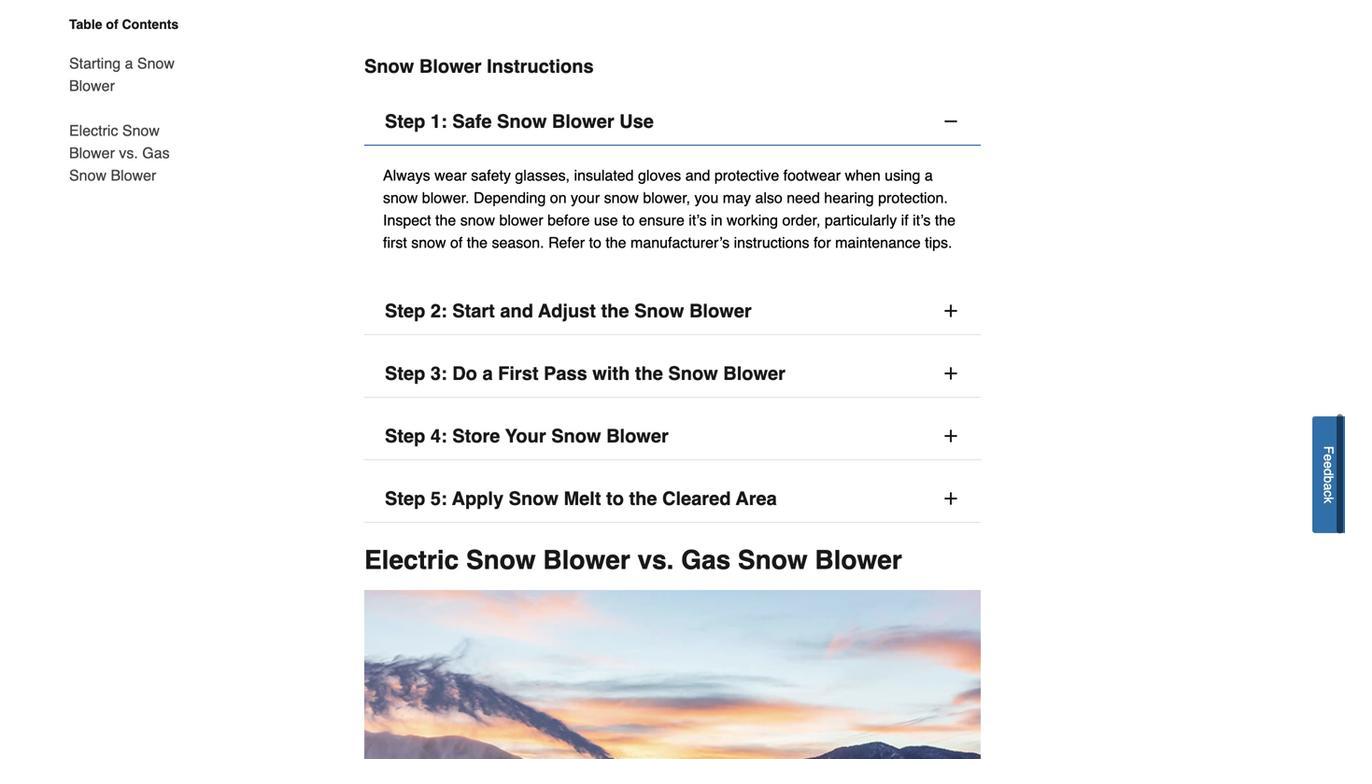 Task type: describe. For each thing, give the bounding box(es) containing it.
plus image
[[942, 302, 960, 321]]

the left season.
[[467, 234, 488, 251]]

step 3: do a first pass with the snow blower button
[[364, 350, 981, 398]]

a man snow blowing at sunset. image
[[364, 591, 981, 760]]

c
[[1321, 491, 1336, 497]]

plus image for area
[[942, 490, 960, 508]]

blower
[[499, 212, 543, 229]]

a inside always wear safety glasses, insulated gloves and protective footwear when using a snow blower. depending on your snow blower, you may also need hearing protection. inspect the snow blower before use to ensure it's in working order, particularly if it's the first snow of the season. refer to the manufacturer's instructions for maintenance tips.
[[925, 167, 933, 184]]

3:
[[431, 363, 447, 385]]

step 5: apply snow melt to the cleared area button
[[364, 476, 981, 523]]

using
[[885, 167, 921, 184]]

f e e d b a c k
[[1321, 446, 1336, 504]]

your
[[505, 426, 546, 447]]

starting
[[69, 55, 121, 72]]

wear
[[435, 167, 467, 184]]

step 1: safe snow blower use button
[[364, 98, 981, 146]]

pass
[[544, 363, 587, 385]]

step for step 1: safe snow blower use
[[385, 111, 425, 132]]

snow blower instructions
[[364, 56, 594, 77]]

2:
[[431, 300, 447, 322]]

the inside step 5: apply snow melt to the cleared area button
[[629, 488, 657, 510]]

gas inside electric snow blower vs. gas snow blower
[[142, 144, 170, 162]]

and inside always wear safety glasses, insulated gloves and protective footwear when using a snow blower. depending on your snow blower, you may also need hearing protection. inspect the snow blower before use to ensure it's in working order, particularly if it's the first snow of the season. refer to the manufacturer's instructions for maintenance tips.
[[685, 167, 710, 184]]

snow up use
[[604, 189, 639, 207]]

of inside "element"
[[106, 17, 118, 32]]

the up tips.
[[935, 212, 956, 229]]

step 4: store your snow blower button
[[364, 413, 981, 461]]

snow down inspect
[[411, 234, 446, 251]]

the down blower.
[[435, 212, 456, 229]]

electric inside electric snow blower vs. gas snow blower
[[69, 122, 118, 139]]

table of contents
[[69, 17, 179, 32]]

insulated
[[574, 167, 634, 184]]

1 vertical spatial gas
[[681, 546, 731, 576]]

1 vertical spatial to
[[589, 234, 602, 251]]

snow inside step 1: safe snow blower use button
[[497, 111, 547, 132]]

manufacturer's
[[631, 234, 730, 251]]

f e e d b a c k button
[[1313, 417, 1345, 533]]

start
[[452, 300, 495, 322]]

cleared
[[662, 488, 731, 510]]

1 it's from the left
[[689, 212, 707, 229]]

plus image inside step 4: store your snow blower button
[[942, 427, 960, 446]]

electric snow blower vs. gas snow blower inside table of contents "element"
[[69, 122, 170, 184]]

footwear
[[784, 167, 841, 184]]

step 5: apply snow melt to the cleared area
[[385, 488, 777, 510]]

you
[[695, 189, 719, 207]]

table of contents element
[[54, 15, 194, 187]]

instructions
[[734, 234, 810, 251]]

step 4: store your snow blower
[[385, 426, 669, 447]]

hearing
[[824, 189, 874, 207]]

ensure
[[639, 212, 685, 229]]

gloves
[[638, 167, 681, 184]]

step for step 2: start and adjust the snow blower
[[385, 300, 425, 322]]

contents
[[122, 17, 179, 32]]

working
[[727, 212, 778, 229]]

area
[[736, 488, 777, 510]]

protective
[[715, 167, 779, 184]]

snow down "always"
[[383, 189, 418, 207]]

step 1: safe snow blower use
[[385, 111, 654, 132]]

may
[[723, 189, 751, 207]]

store
[[452, 426, 500, 447]]

blower,
[[643, 189, 691, 207]]

particularly
[[825, 212, 897, 229]]

a inside starting a snow blower
[[125, 55, 133, 72]]

for
[[814, 234, 831, 251]]

safety
[[471, 167, 511, 184]]

first
[[498, 363, 539, 385]]

instructions
[[487, 56, 594, 77]]

2 e from the top
[[1321, 461, 1336, 469]]

inspect
[[383, 212, 431, 229]]

step for step 5: apply snow melt to the cleared area
[[385, 488, 425, 510]]

electric snow blower vs. gas snow blower link
[[69, 108, 194, 187]]

step for step 4: store your snow blower
[[385, 426, 425, 447]]

4:
[[431, 426, 447, 447]]

starting a snow blower
[[69, 55, 175, 94]]

1 vertical spatial electric
[[364, 546, 459, 576]]

in
[[711, 212, 723, 229]]



Task type: locate. For each thing, give the bounding box(es) containing it.
2 vertical spatial plus image
[[942, 490, 960, 508]]

and inside button
[[500, 300, 533, 322]]

step left "4:"
[[385, 426, 425, 447]]

1 vertical spatial of
[[450, 234, 463, 251]]

a right "starting"
[[125, 55, 133, 72]]

1 vertical spatial vs.
[[638, 546, 674, 576]]

0 vertical spatial electric snow blower vs. gas snow blower
[[69, 122, 170, 184]]

apply
[[452, 488, 504, 510]]

f
[[1321, 446, 1336, 454]]

snow inside step 4: store your snow blower button
[[551, 426, 601, 447]]

the inside step 3: do a first pass with the snow blower button
[[635, 363, 663, 385]]

5 step from the top
[[385, 488, 425, 510]]

vs. inside electric snow blower vs. gas snow blower
[[119, 144, 138, 162]]

1 horizontal spatial vs.
[[638, 546, 674, 576]]

1 step from the top
[[385, 111, 425, 132]]

and up you
[[685, 167, 710, 184]]

use
[[594, 212, 618, 229]]

do
[[452, 363, 477, 385]]

4 step from the top
[[385, 426, 425, 447]]

snow
[[137, 55, 175, 72], [364, 56, 414, 77], [497, 111, 547, 132], [122, 122, 160, 139], [69, 167, 107, 184], [634, 300, 684, 322], [668, 363, 718, 385], [551, 426, 601, 447], [509, 488, 559, 510], [466, 546, 536, 576], [738, 546, 808, 576]]

1:
[[431, 111, 447, 132]]

the
[[435, 212, 456, 229], [935, 212, 956, 229], [467, 234, 488, 251], [606, 234, 626, 251], [601, 300, 629, 322], [635, 363, 663, 385], [629, 488, 657, 510]]

5:
[[431, 488, 447, 510]]

protection.
[[878, 189, 948, 207]]

maintenance
[[835, 234, 921, 251]]

the inside step 2: start and adjust the snow blower button
[[601, 300, 629, 322]]

vs. down starting a snow blower link
[[119, 144, 138, 162]]

0 horizontal spatial vs.
[[119, 144, 138, 162]]

safe
[[452, 111, 492, 132]]

1 horizontal spatial electric
[[364, 546, 459, 576]]

0 vertical spatial electric
[[69, 122, 118, 139]]

and right start
[[500, 300, 533, 322]]

gas down starting a snow blower link
[[142, 144, 170, 162]]

use
[[620, 111, 654, 132]]

electric down starting a snow blower
[[69, 122, 118, 139]]

e
[[1321, 454, 1336, 461], [1321, 461, 1336, 469]]

snow
[[383, 189, 418, 207], [604, 189, 639, 207], [460, 212, 495, 229], [411, 234, 446, 251]]

always wear safety glasses, insulated gloves and protective footwear when using a snow blower. depending on your snow blower, you may also need hearing protection. inspect the snow blower before use to ensure it's in working order, particularly if it's the first snow of the season. refer to the manufacturer's instructions for maintenance tips.
[[383, 167, 956, 251]]

it's left in
[[689, 212, 707, 229]]

to right use
[[622, 212, 635, 229]]

1 e from the top
[[1321, 454, 1336, 461]]

0 horizontal spatial electric snow blower vs. gas snow blower
[[69, 122, 170, 184]]

d
[[1321, 469, 1336, 476]]

melt
[[564, 488, 601, 510]]

minus image
[[942, 112, 960, 131]]

step 2: start and adjust the snow blower
[[385, 300, 752, 322]]

first
[[383, 234, 407, 251]]

to inside button
[[606, 488, 624, 510]]

gas
[[142, 144, 170, 162], [681, 546, 731, 576]]

a right using
[[925, 167, 933, 184]]

order,
[[782, 212, 821, 229]]

of down blower.
[[450, 234, 463, 251]]

a up k
[[1321, 483, 1336, 491]]

of
[[106, 17, 118, 32], [450, 234, 463, 251]]

snow down blower.
[[460, 212, 495, 229]]

electric snow blower vs. gas snow blower down starting a snow blower
[[69, 122, 170, 184]]

k
[[1321, 497, 1336, 504]]

vs.
[[119, 144, 138, 162], [638, 546, 674, 576]]

3 plus image from the top
[[942, 490, 960, 508]]

1 vertical spatial and
[[500, 300, 533, 322]]

to
[[622, 212, 635, 229], [589, 234, 602, 251], [606, 488, 624, 510]]

step 2: start and adjust the snow blower button
[[364, 288, 981, 336]]

1 horizontal spatial electric snow blower vs. gas snow blower
[[364, 546, 902, 576]]

it's
[[689, 212, 707, 229], [913, 212, 931, 229]]

when
[[845, 167, 881, 184]]

0 vertical spatial and
[[685, 167, 710, 184]]

step left 1:
[[385, 111, 425, 132]]

step for step 3: do a first pass with the snow blower
[[385, 363, 425, 385]]

0 vertical spatial to
[[622, 212, 635, 229]]

1 plus image from the top
[[942, 364, 960, 383]]

0 vertical spatial plus image
[[942, 364, 960, 383]]

step 3: do a first pass with the snow blower
[[385, 363, 786, 385]]

electric snow blower vs. gas snow blower down step 5: apply snow melt to the cleared area button
[[364, 546, 902, 576]]

tips.
[[925, 234, 952, 251]]

2 step from the top
[[385, 300, 425, 322]]

to down use
[[589, 234, 602, 251]]

1 horizontal spatial gas
[[681, 546, 731, 576]]

depending
[[474, 189, 546, 207]]

plus image inside step 3: do a first pass with the snow blower button
[[942, 364, 960, 383]]

0 horizontal spatial gas
[[142, 144, 170, 162]]

2 vertical spatial to
[[606, 488, 624, 510]]

also
[[755, 189, 783, 207]]

0 vertical spatial of
[[106, 17, 118, 32]]

season.
[[492, 234, 544, 251]]

gas down cleared
[[681, 546, 731, 576]]

0 horizontal spatial electric
[[69, 122, 118, 139]]

with
[[593, 363, 630, 385]]

plus image inside step 5: apply snow melt to the cleared area button
[[942, 490, 960, 508]]

and
[[685, 167, 710, 184], [500, 300, 533, 322]]

1 horizontal spatial and
[[685, 167, 710, 184]]

electric
[[69, 122, 118, 139], [364, 546, 459, 576]]

refer
[[548, 234, 585, 251]]

1 vertical spatial electric snow blower vs. gas snow blower
[[364, 546, 902, 576]]

e up the b
[[1321, 461, 1336, 469]]

always
[[383, 167, 430, 184]]

step left 5:
[[385, 488, 425, 510]]

0 vertical spatial vs.
[[119, 144, 138, 162]]

plus image for snow
[[942, 364, 960, 383]]

the right adjust
[[601, 300, 629, 322]]

the right "with"
[[635, 363, 663, 385]]

a right do
[[482, 363, 493, 385]]

blower inside starting a snow blower
[[69, 77, 115, 94]]

2 it's from the left
[[913, 212, 931, 229]]

vs. down step 5: apply snow melt to the cleared area button
[[638, 546, 674, 576]]

need
[[787, 189, 820, 207]]

on
[[550, 189, 567, 207]]

0 horizontal spatial of
[[106, 17, 118, 32]]

snow inside step 5: apply snow melt to the cleared area button
[[509, 488, 559, 510]]

1 horizontal spatial of
[[450, 234, 463, 251]]

3 step from the top
[[385, 363, 425, 385]]

0 vertical spatial gas
[[142, 144, 170, 162]]

1 horizontal spatial it's
[[913, 212, 931, 229]]

the left cleared
[[629, 488, 657, 510]]

e up d
[[1321, 454, 1336, 461]]

before
[[548, 212, 590, 229]]

electric snow blower vs. gas snow blower
[[69, 122, 170, 184], [364, 546, 902, 576]]

1 vertical spatial plus image
[[942, 427, 960, 446]]

electric down 5:
[[364, 546, 459, 576]]

adjust
[[538, 300, 596, 322]]

0 horizontal spatial it's
[[689, 212, 707, 229]]

blower.
[[422, 189, 469, 207]]

it's right if
[[913, 212, 931, 229]]

step left 2:
[[385, 300, 425, 322]]

b
[[1321, 476, 1336, 483]]

blower
[[419, 56, 482, 77], [69, 77, 115, 94], [552, 111, 614, 132], [69, 144, 115, 162], [111, 167, 156, 184], [689, 300, 752, 322], [723, 363, 786, 385], [606, 426, 669, 447], [543, 546, 630, 576], [815, 546, 902, 576]]

starting a snow blower link
[[69, 41, 194, 108]]

to right melt
[[606, 488, 624, 510]]

the down use
[[606, 234, 626, 251]]

your
[[571, 189, 600, 207]]

table
[[69, 17, 102, 32]]

of inside always wear safety glasses, insulated gloves and protective footwear when using a snow blower. depending on your snow blower, you may also need hearing protection. inspect the snow blower before use to ensure it's in working order, particularly if it's the first snow of the season. refer to the manufacturer's instructions for maintenance tips.
[[450, 234, 463, 251]]

of right table
[[106, 17, 118, 32]]

glasses,
[[515, 167, 570, 184]]

a
[[125, 55, 133, 72], [925, 167, 933, 184], [482, 363, 493, 385], [1321, 483, 1336, 491]]

step left 3:
[[385, 363, 425, 385]]

step
[[385, 111, 425, 132], [385, 300, 425, 322], [385, 363, 425, 385], [385, 426, 425, 447], [385, 488, 425, 510]]

plus image
[[942, 364, 960, 383], [942, 427, 960, 446], [942, 490, 960, 508]]

2 plus image from the top
[[942, 427, 960, 446]]

0 horizontal spatial and
[[500, 300, 533, 322]]

if
[[901, 212, 909, 229]]

snow inside starting a snow blower
[[137, 55, 175, 72]]



Task type: vqa. For each thing, say whether or not it's contained in the screenshot.
Smart in UltraFresh Vent System 5-cu ft Stackable Steam Cycle Smart Front- Load Washer (White) ENERGY STAR
no



